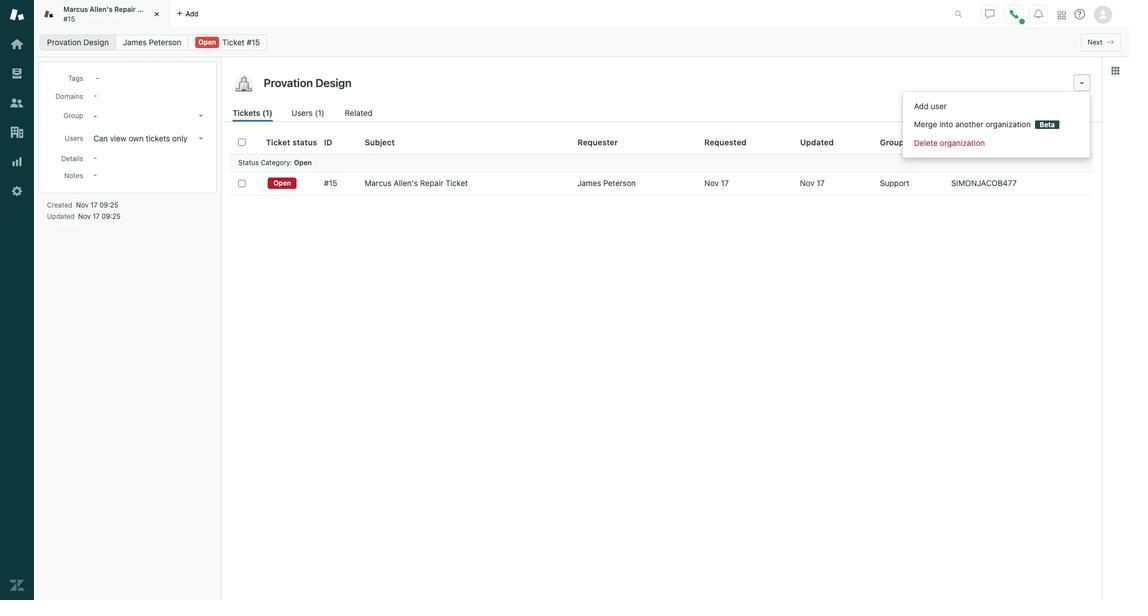 Task type: locate. For each thing, give the bounding box(es) containing it.
open
[[198, 38, 216, 46], [294, 159, 312, 167], [274, 179, 291, 187]]

0 horizontal spatial group
[[64, 112, 83, 120]]

delete organization link
[[903, 134, 1091, 152]]

tickets (1) link
[[233, 107, 273, 122]]

1 horizontal spatial #15
[[247, 37, 260, 47]]

0 horizontal spatial updated
[[47, 212, 75, 221]]

merge into another organization
[[915, 119, 1031, 129]]

1 vertical spatial arrow down image
[[199, 138, 203, 140]]

simonjacob477
[[952, 178, 1017, 188]]

group left delete
[[880, 137, 905, 147]]

updated inside created nov 17 09:25 updated nov 17 09:25
[[47, 212, 75, 221]]

1 vertical spatial users
[[65, 134, 83, 143]]

0 horizontal spatial organization
[[940, 138, 986, 148]]

0 vertical spatial updated
[[801, 137, 834, 147]]

group down 'domains'
[[64, 112, 83, 120]]

2 horizontal spatial open
[[294, 159, 312, 167]]

james down marcus allen's repair ticket #15
[[123, 37, 147, 47]]

tickets (1)
[[233, 108, 273, 118]]

support
[[880, 178, 910, 188]]

marcus up provation design
[[63, 5, 88, 14]]

can view own tickets only
[[93, 134, 188, 143]]

1 horizontal spatial repair
[[420, 178, 444, 188]]

- button
[[90, 108, 208, 124]]

0 vertical spatial james peterson
[[123, 37, 181, 47]]

17
[[721, 178, 729, 188], [817, 178, 825, 188], [91, 201, 98, 210], [93, 212, 100, 221]]

0 vertical spatial 09:25
[[100, 201, 118, 210]]

marcus allen's repair ticket link
[[365, 178, 468, 189]]

(1)
[[262, 108, 273, 118], [315, 108, 325, 118]]

0 horizontal spatial (1)
[[262, 108, 273, 118]]

organization down another at the top
[[940, 138, 986, 148]]

james peterson inside "link"
[[123, 37, 181, 47]]

peterson down requester
[[604, 178, 636, 188]]

None text field
[[260, 74, 1070, 91]]

requested
[[705, 137, 747, 147]]

1 vertical spatial group
[[880, 137, 905, 147]]

1 nov 17 from the left
[[705, 178, 729, 188]]

another
[[956, 119, 984, 129]]

0 horizontal spatial peterson
[[149, 37, 181, 47]]

tab
[[34, 0, 170, 28]]

0 horizontal spatial nov 17
[[705, 178, 729, 188]]

delete organization
[[915, 138, 986, 148]]

tabs tab list
[[34, 0, 943, 28]]

james inside "link"
[[123, 37, 147, 47]]

button displays agent's chat status as invisible. image
[[986, 9, 995, 18]]

user
[[931, 101, 947, 111]]

1 vertical spatial allen's
[[394, 178, 418, 188]]

arrow down image
[[199, 115, 203, 117], [199, 138, 203, 140]]

users up details
[[65, 134, 83, 143]]

1 horizontal spatial nov 17
[[801, 178, 825, 188]]

1 vertical spatial organization
[[940, 138, 986, 148]]

0 horizontal spatial james peterson
[[123, 37, 181, 47]]

assignee
[[952, 137, 988, 147]]

open inside the secondary element
[[198, 38, 216, 46]]

0 vertical spatial peterson
[[149, 37, 181, 47]]

delete
[[915, 138, 938, 148]]

details
[[61, 155, 83, 163]]

organization
[[986, 119, 1031, 129], [940, 138, 986, 148]]

james down requester
[[578, 178, 602, 188]]

arrow down image right only
[[199, 138, 203, 140]]

next button
[[1082, 33, 1121, 52]]

james peterson down close image
[[123, 37, 181, 47]]

none checkbox inside grid
[[238, 180, 246, 187]]

marcus down "subject"
[[365, 178, 392, 188]]

0 horizontal spatial james
[[123, 37, 147, 47]]

group
[[64, 112, 83, 120], [880, 137, 905, 147]]

users up status in the left top of the page
[[292, 108, 313, 118]]

0 horizontal spatial repair
[[114, 5, 136, 14]]

1 (1) from the left
[[262, 108, 273, 118]]

1 horizontal spatial open
[[274, 179, 291, 187]]

1 vertical spatial repair
[[420, 178, 444, 188]]

related link
[[345, 107, 374, 122]]

2 vertical spatial open
[[274, 179, 291, 187]]

allen's down "subject"
[[394, 178, 418, 188]]

1 vertical spatial marcus
[[365, 178, 392, 188]]

0 vertical spatial organization
[[986, 119, 1031, 129]]

1 horizontal spatial james peterson
[[578, 178, 636, 188]]

1 horizontal spatial marcus
[[365, 178, 392, 188]]

0 vertical spatial arrow down image
[[199, 115, 203, 117]]

users for users (1)
[[292, 108, 313, 118]]

0 vertical spatial open
[[198, 38, 216, 46]]

james peterson
[[123, 37, 181, 47], [578, 178, 636, 188]]

0 horizontal spatial marcus
[[63, 5, 88, 14]]

subject
[[365, 137, 395, 147]]

allen's
[[90, 5, 113, 14], [394, 178, 418, 188]]

0 horizontal spatial allen's
[[90, 5, 113, 14]]

repair inside marcus allen's repair ticket #15
[[114, 5, 136, 14]]

james peterson link
[[116, 35, 189, 50]]

tickets
[[146, 134, 170, 143]]

0 vertical spatial marcus
[[63, 5, 88, 14]]

get help image
[[1075, 9, 1086, 19]]

organization down add user link
[[986, 119, 1031, 129]]

james peterson down requester
[[578, 178, 636, 188]]

0 horizontal spatial #15
[[63, 14, 75, 23]]

only
[[172, 134, 188, 143]]

arrow down image inside - button
[[199, 115, 203, 117]]

2 horizontal spatial #15
[[324, 178, 337, 188]]

arrow down image for -
[[199, 115, 203, 117]]

0 vertical spatial users
[[292, 108, 313, 118]]

close image
[[151, 8, 163, 20]]

1 horizontal spatial group
[[880, 137, 905, 147]]

provation design link
[[40, 35, 116, 50]]

1 arrow down image from the top
[[199, 115, 203, 117]]

ticket inside the secondary element
[[222, 37, 245, 47]]

notes
[[64, 172, 83, 180]]

marcus allen's repair ticket #15
[[63, 5, 158, 23]]

add
[[915, 101, 929, 111]]

arrow down image left 'tickets'
[[199, 115, 203, 117]]

allen's inside marcus allen's repair ticket #15
[[90, 5, 113, 14]]

into
[[940, 119, 954, 129]]

2 (1) from the left
[[315, 108, 325, 118]]

1 vertical spatial james peterson
[[578, 178, 636, 188]]

marcus for marcus allen's repair ticket #15
[[63, 5, 88, 14]]

1 horizontal spatial allen's
[[394, 178, 418, 188]]

0 vertical spatial #15
[[63, 14, 75, 23]]

arrow down image inside the can view own tickets only button
[[199, 138, 203, 140]]

1 horizontal spatial peterson
[[604, 178, 636, 188]]

design
[[84, 37, 109, 47]]

1 horizontal spatial users
[[292, 108, 313, 118]]

1 vertical spatial james
[[578, 178, 602, 188]]

id
[[324, 137, 333, 147]]

marcus
[[63, 5, 88, 14], [365, 178, 392, 188]]

0 vertical spatial repair
[[114, 5, 136, 14]]

provation
[[47, 37, 81, 47]]

0 vertical spatial allen's
[[90, 5, 113, 14]]

allen's up design
[[90, 5, 113, 14]]

09:25
[[100, 201, 118, 210], [102, 212, 121, 221]]

repair for marcus allen's repair ticket
[[420, 178, 444, 188]]

main element
[[0, 0, 34, 601]]

james inside grid
[[578, 178, 602, 188]]

ticket
[[138, 5, 158, 14], [222, 37, 245, 47], [266, 137, 290, 147], [446, 178, 468, 188]]

1 vertical spatial updated
[[47, 212, 75, 221]]

0 horizontal spatial open
[[198, 38, 216, 46]]

0 vertical spatial james
[[123, 37, 147, 47]]

nov
[[705, 178, 719, 188], [801, 178, 815, 188], [76, 201, 89, 210], [78, 212, 91, 221]]

#15 down id
[[324, 178, 337, 188]]

notifications image
[[1035, 9, 1044, 18]]

None checkbox
[[238, 180, 246, 187]]

status
[[293, 137, 317, 147]]

1 horizontal spatial (1)
[[315, 108, 325, 118]]

zendesk support image
[[10, 7, 24, 22]]

updated
[[801, 137, 834, 147], [47, 212, 75, 221]]

repair
[[114, 5, 136, 14], [420, 178, 444, 188]]

james
[[123, 37, 147, 47], [578, 178, 602, 188]]

1 vertical spatial peterson
[[604, 178, 636, 188]]

0 horizontal spatial users
[[65, 134, 83, 143]]

related
[[345, 108, 373, 118]]

open right :
[[294, 159, 312, 167]]

peterson
[[149, 37, 181, 47], [604, 178, 636, 188]]

(1) right 'tickets'
[[262, 108, 273, 118]]

grid
[[221, 131, 1103, 601]]

2 arrow down image from the top
[[199, 138, 203, 140]]

#15
[[63, 14, 75, 23], [247, 37, 260, 47], [324, 178, 337, 188]]

1 horizontal spatial updated
[[801, 137, 834, 147]]

- field
[[91, 71, 208, 84]]

#15 up icon_org
[[247, 37, 260, 47]]

nov 17
[[705, 178, 729, 188], [801, 178, 825, 188]]

users
[[292, 108, 313, 118], [65, 134, 83, 143]]

1 vertical spatial #15
[[247, 37, 260, 47]]

updated inside grid
[[801, 137, 834, 147]]

users for users
[[65, 134, 83, 143]]

view
[[110, 134, 127, 143]]

icon_org image
[[233, 74, 255, 97]]

allen's for marcus allen's repair ticket #15
[[90, 5, 113, 14]]

1 horizontal spatial james
[[578, 178, 602, 188]]

(1) up id
[[315, 108, 325, 118]]

ticket #15
[[222, 37, 260, 47]]

peterson down close image
[[149, 37, 181, 47]]

open down category
[[274, 179, 291, 187]]

peterson inside "link"
[[149, 37, 181, 47]]

users (1)
[[292, 108, 325, 118]]

marcus allen's repair ticket
[[365, 178, 468, 188]]

own
[[129, 134, 144, 143]]

marcus inside marcus allen's repair ticket #15
[[63, 5, 88, 14]]

1 vertical spatial open
[[294, 159, 312, 167]]

apps image
[[1112, 66, 1121, 75]]

open down add
[[198, 38, 216, 46]]

can view own tickets only button
[[90, 131, 208, 147]]

repair for marcus allen's repair ticket #15
[[114, 5, 136, 14]]

#15 up provation
[[63, 14, 75, 23]]



Task type: vqa. For each thing, say whether or not it's contained in the screenshot.
rightmost Peterson
yes



Task type: describe. For each thing, give the bounding box(es) containing it.
2 vertical spatial #15
[[324, 178, 337, 188]]

#15 inside marcus allen's repair ticket #15
[[63, 14, 75, 23]]

marcus for marcus allen's repair ticket
[[365, 178, 392, 188]]

1 vertical spatial 09:25
[[102, 212, 121, 221]]

ticket status
[[266, 137, 317, 147]]

admin image
[[10, 184, 24, 199]]

add user link
[[903, 97, 1091, 116]]

ticket inside marcus allen's repair ticket #15
[[138, 5, 158, 14]]

zendesk products image
[[1058, 11, 1066, 19]]

allen's for marcus allen's repair ticket
[[394, 178, 418, 188]]

views image
[[10, 66, 24, 81]]

status category : open
[[238, 159, 312, 167]]

grid containing ticket status
[[221, 131, 1103, 601]]

get started image
[[10, 37, 24, 52]]

1 horizontal spatial organization
[[986, 119, 1031, 129]]

(1) for tickets (1)
[[262, 108, 273, 118]]

2 nov 17 from the left
[[801, 178, 825, 188]]

beta
[[1040, 121, 1056, 129]]

Select All Tickets checkbox
[[238, 139, 246, 146]]

tickets
[[233, 108, 260, 118]]

0 vertical spatial group
[[64, 112, 83, 120]]

-
[[93, 111, 97, 121]]

users (1) link
[[292, 107, 326, 122]]

(1) for users (1)
[[315, 108, 325, 118]]

can
[[93, 134, 108, 143]]

add
[[186, 9, 198, 18]]

tab containing marcus allen's repair ticket
[[34, 0, 170, 28]]

requester
[[578, 137, 618, 147]]

created nov 17 09:25 updated nov 17 09:25
[[47, 201, 121, 221]]

created
[[47, 201, 72, 210]]

customers image
[[10, 96, 24, 110]]

tags
[[68, 74, 83, 83]]

:
[[290, 159, 292, 167]]

organizations image
[[10, 125, 24, 140]]

add user
[[915, 101, 947, 111]]

status
[[238, 159, 259, 167]]

category
[[261, 159, 290, 167]]

next
[[1088, 38, 1103, 46]]

reporting image
[[10, 155, 24, 169]]

add button
[[170, 0, 205, 28]]

zendesk image
[[10, 579, 24, 593]]

#15 inside the secondary element
[[247, 37, 260, 47]]

provation design
[[47, 37, 109, 47]]

arrow down image for can view own tickets only
[[199, 138, 203, 140]]

secondary element
[[34, 31, 1130, 54]]

domains
[[55, 92, 83, 101]]

merge
[[915, 119, 938, 129]]



